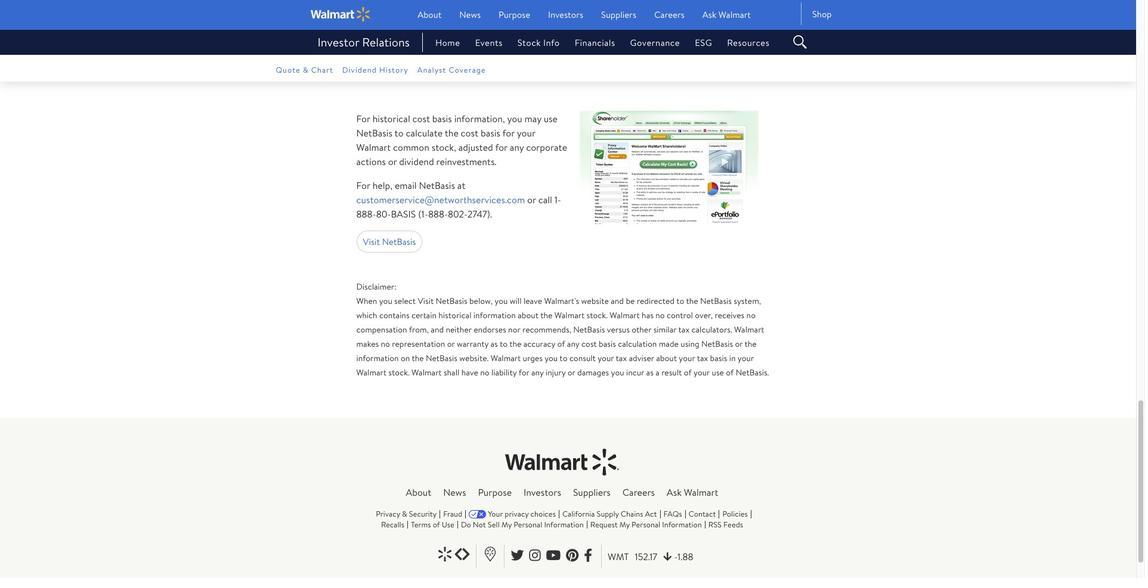 Task type: describe. For each thing, give the bounding box(es) containing it.
the right on
[[412, 353, 424, 365]]

chart
[[311, 64, 334, 75]]

walmart down receives on the bottom of page
[[735, 324, 765, 336]]

footer containing about
[[0, 418, 1137, 579]]

dividend
[[399, 155, 434, 168]]

on
[[401, 353, 410, 365]]

website.
[[460, 353, 489, 365]]

result
[[662, 367, 682, 379]]

2 personal from the left
[[632, 520, 661, 531]]

analyst coverage link
[[418, 64, 495, 76]]

1 horizontal spatial tax
[[679, 324, 690, 336]]

0 vertical spatial careers
[[655, 8, 685, 21]]

makes
[[357, 338, 379, 350]]

certain
[[412, 310, 437, 322]]

careers link for ask walmart link associated with bottommost investors link
[[623, 486, 655, 500]]

news for news link for bottommost investors link
[[444, 486, 466, 500]]

dividend
[[343, 64, 377, 75]]

from,
[[409, 324, 429, 336]]

screenshot of the walmart shareholders netbasis page image
[[580, 111, 759, 224]]

of right result
[[684, 367, 692, 379]]

use inside for historical cost basis information, you may use netbasis to calculate the cost basis for your walmart common stock, adjusted for any corporate actions or dividend reinvestments.
[[544, 112, 558, 125]]

below,
[[470, 295, 493, 307]]

2 horizontal spatial any
[[567, 338, 580, 350]]

purpose for bottommost investors link
[[478, 486, 512, 500]]

of down recommends,
[[558, 338, 565, 350]]

0 vertical spatial investors link
[[549, 8, 584, 21]]

you left will
[[495, 295, 508, 307]]

basis down information,
[[481, 127, 501, 140]]

walmart up contact
[[684, 486, 719, 500]]

logo for walmart in black image
[[506, 449, 620, 476]]

recommends,
[[523, 324, 572, 336]]

news link for bottommost investors link
[[444, 486, 466, 500]]

privacy & security
[[376, 509, 437, 520]]

80-
[[376, 208, 391, 221]]

or up in
[[736, 338, 743, 350]]

0 horizontal spatial about
[[518, 310, 539, 322]]

walmart down makes
[[357, 367, 387, 379]]

1 vertical spatial cost
[[461, 127, 479, 140]]

your privacy choices link
[[469, 509, 556, 520]]

netbasis.
[[736, 367, 770, 379]]

1 vertical spatial for
[[496, 141, 508, 154]]

quote
[[276, 64, 301, 75]]

netbasis inside for help, email netbasis at customerservice@networthservices.com
[[419, 179, 455, 192]]

security
[[409, 509, 437, 520]]

about link for news link for bottommost investors link
[[406, 486, 432, 500]]

about for about link corresponding to news link for bottommost investors link
[[406, 486, 432, 500]]

actions
[[357, 155, 386, 168]]

you up injury
[[545, 353, 558, 365]]

basis down versus
[[599, 338, 616, 350]]

suppliers for 'suppliers' link associated with the topmost investors link
[[602, 8, 637, 21]]

liability
[[492, 367, 517, 379]]

to up injury
[[560, 353, 568, 365]]

visit netbasis
[[363, 236, 416, 248]]

0 horizontal spatial cost
[[413, 112, 430, 125]]

resources
[[728, 36, 770, 49]]

of down in
[[727, 367, 734, 379]]

walmart down be
[[610, 310, 640, 322]]

stock,
[[432, 141, 457, 154]]

walmart up the liability
[[491, 353, 521, 365]]

3 brands image from the left
[[584, 550, 596, 563]]

sell
[[488, 520, 500, 531]]

calculator
[[423, 55, 487, 75]]

do not sell my personal information
[[461, 520, 584, 531]]

or right injury
[[568, 367, 576, 379]]

walmart up resources link
[[719, 8, 751, 21]]

california
[[563, 509, 595, 520]]

your
[[488, 509, 503, 520]]

(1-
[[418, 208, 428, 221]]

request my personal information
[[591, 520, 702, 531]]

privacy
[[376, 509, 400, 520]]

your up damages at the right
[[598, 353, 614, 365]]

at
[[458, 179, 466, 192]]

0 vertical spatial and
[[611, 295, 624, 307]]

netbasis down the basis
[[382, 236, 416, 248]]

information,
[[455, 112, 505, 125]]

policies recalls
[[381, 509, 748, 531]]

shop link
[[802, 8, 832, 20]]

cost
[[357, 55, 386, 75]]

similar
[[654, 324, 677, 336]]

to inside for historical cost basis information, you may use netbasis to calculate the cost basis for your walmart common stock, adjusted for any corporate actions or dividend reinvestments.
[[395, 127, 404, 140]]

ask for ask walmart link associated with bottommost investors link
[[667, 486, 682, 500]]

no right has
[[656, 310, 665, 322]]

no right have
[[481, 367, 490, 379]]

adjusted
[[459, 141, 493, 154]]

representation
[[392, 338, 445, 350]]

leave
[[524, 295, 543, 307]]

0 horizontal spatial and
[[431, 324, 444, 336]]

0 horizontal spatial as
[[491, 338, 498, 350]]

802-
[[448, 208, 468, 221]]

other
[[632, 324, 652, 336]]

recalls
[[381, 520, 405, 531]]

damages
[[578, 367, 609, 379]]

compensation
[[357, 324, 407, 336]]

ask walmart for ask walmart link associated with bottommost investors link
[[667, 486, 719, 500]]

events
[[475, 36, 503, 49]]

& for quote
[[303, 64, 309, 75]]

ask walmart link for bottommost investors link
[[667, 486, 719, 500]]

walmart down 'walmart's'
[[555, 310, 585, 322]]

california supply chains act link
[[563, 509, 657, 520]]

1 brands image from the left
[[511, 550, 527, 563]]

1.88
[[678, 551, 694, 564]]

relations
[[362, 34, 410, 50]]

which
[[357, 310, 378, 322]]

ask walmart for ask walmart link associated with the topmost investors link
[[703, 8, 751, 21]]

customerservice@networthservices.com
[[357, 193, 525, 207]]

1 information from the left
[[545, 520, 584, 531]]

rss
[[709, 520, 722, 531]]

info
[[544, 36, 560, 49]]

1 vertical spatial as
[[647, 367, 654, 379]]

call
[[539, 193, 553, 207]]

1 vertical spatial stock.
[[389, 367, 410, 379]]

1-
[[555, 193, 562, 207]]

stock
[[518, 36, 541, 49]]

events link
[[461, 36, 503, 49]]

customerservice@networthservices.com link
[[357, 193, 525, 207]]

quote & chart
[[276, 64, 334, 75]]

investor relations
[[318, 34, 410, 50]]

basis left in
[[711, 353, 728, 365]]

request my personal information link
[[591, 520, 702, 531]]

1 horizontal spatial any
[[532, 367, 544, 379]]

incur
[[627, 367, 645, 379]]

the up recommends,
[[541, 310, 553, 322]]

the up over,
[[687, 295, 699, 307]]

news for news link related to the topmost investors link
[[460, 8, 481, 21]]

or down neither
[[447, 338, 455, 350]]

may
[[525, 112, 542, 125]]

financials
[[575, 36, 616, 49]]

investors for the topmost investors link
[[549, 8, 584, 21]]

nor
[[509, 324, 521, 336]]

of left use
[[433, 520, 440, 531]]

to up control
[[677, 295, 685, 307]]

1 personal from the left
[[514, 520, 543, 531]]

for for for historical cost basis information, you may use netbasis to calculate the cost basis for your walmart common stock, adjusted for any corporate actions or dividend reinvestments.
[[357, 112, 371, 125]]

your inside for historical cost basis information, you may use netbasis to calculate the cost basis for your walmart common stock, adjusted for any corporate actions or dividend reinvestments.
[[517, 127, 536, 140]]

home
[[436, 36, 461, 49]]

menu containing home
[[421, 36, 783, 49]]

using
[[681, 338, 700, 350]]

act
[[645, 509, 657, 520]]

terms
[[411, 520, 431, 531]]

any inside for historical cost basis information, you may use netbasis to calculate the cost basis for your walmart common stock, adjusted for any corporate actions or dividend reinvestments.
[[510, 141, 524, 154]]

1 vertical spatial careers
[[623, 486, 655, 500]]

netbasis left versus
[[574, 324, 605, 336]]

calculation
[[618, 338, 657, 350]]

netbasis left below,
[[436, 295, 468, 307]]



Task type: vqa. For each thing, say whether or not it's contained in the screenshot.
'incur'
yes



Task type: locate. For each thing, give the bounding box(es) containing it.
your privacy choices
[[486, 509, 556, 520]]

purpose link
[[499, 8, 531, 21], [478, 486, 512, 500]]

about inside footer
[[406, 486, 432, 500]]

suppliers link up california
[[573, 486, 611, 500]]

about up "security"
[[406, 486, 432, 500]]

0 horizontal spatial historical
[[373, 112, 410, 125]]

2 brands image from the left
[[546, 550, 564, 563]]

california supply chains act
[[563, 509, 657, 520]]

0 vertical spatial about link
[[418, 8, 442, 21]]

or right actions
[[388, 155, 397, 168]]

purpose link up stock
[[499, 8, 531, 21]]

no down system,
[[747, 310, 756, 322]]

as left a
[[647, 367, 654, 379]]

fraud link
[[444, 509, 463, 520]]

and left be
[[611, 295, 624, 307]]

0 vertical spatial for
[[503, 127, 515, 140]]

1 vertical spatial for
[[357, 179, 371, 192]]

1 vertical spatial &
[[402, 509, 407, 520]]

analyst
[[418, 64, 447, 75]]

careers link up governance
[[655, 8, 685, 21]]

1 horizontal spatial visit
[[418, 295, 434, 307]]

for inside for historical cost basis information, you may use netbasis to calculate the cost basis for your walmart common stock, adjusted for any corporate actions or dividend reinvestments.
[[357, 112, 371, 125]]

historical inside for historical cost basis information, you may use netbasis to calculate the cost basis for your walmart common stock, adjusted for any corporate actions or dividend reinvestments.
[[373, 112, 410, 125]]

1 horizontal spatial &
[[402, 509, 407, 520]]

as down endorses
[[491, 338, 498, 350]]

my right the supply
[[620, 520, 630, 531]]

0 horizontal spatial visit
[[363, 236, 380, 248]]

walmart's
[[545, 295, 580, 307]]

menu
[[421, 36, 783, 49]]

suppliers up the financials
[[602, 8, 637, 21]]

0 vertical spatial visit
[[363, 236, 380, 248]]

the inside for historical cost basis information, you may use netbasis to calculate the cost basis for your walmart common stock, adjusted for any corporate actions or dividend reinvestments.
[[445, 127, 459, 140]]

1 vertical spatial purpose
[[478, 486, 512, 500]]

0 vertical spatial information
[[474, 310, 516, 322]]

0 horizontal spatial stock.
[[389, 367, 410, 379]]

1 vertical spatial careers link
[[623, 486, 655, 500]]

news link for the topmost investors link
[[460, 8, 481, 21]]

1 horizontal spatial information
[[474, 310, 516, 322]]

ask walmart link for the topmost investors link
[[703, 8, 751, 21]]

the up netbasis.
[[745, 338, 757, 350]]

cost basis calculator main content
[[0, 0, 1137, 418]]

receives
[[715, 310, 745, 322]]

brands image down 'policies recalls'
[[566, 550, 582, 563]]

netbasis down the calculators.
[[702, 338, 734, 350]]

fraud
[[444, 509, 463, 520]]

1 horizontal spatial about
[[657, 353, 677, 365]]

will
[[510, 295, 522, 307]]

your right in
[[738, 353, 754, 365]]

news
[[460, 8, 481, 21], [444, 486, 466, 500]]

0 vertical spatial as
[[491, 338, 498, 350]]

for inside disclaimer: when you select visit netbasis below, you will leave walmart's website and be redirected to the netbasis system, which contains certain historical information about the walmart stock. walmart has no control over, receives no compensation from, and neither endorses nor recommends, netbasis versus other similar tax calculators. walmart makes no representation or warranty as to the accuracy of any cost basis calculation made using netbasis or the information on the netbasis website. walmart urges you to consult your tax adviser about your tax basis in your walmart stock. walmart shall have no liability for any injury or damages you incur as a result of your use of netbasis.
[[519, 367, 530, 379]]

tax
[[679, 324, 690, 336], [616, 353, 627, 365], [697, 353, 709, 365]]

careers up governance
[[655, 8, 685, 21]]

calculate
[[406, 127, 443, 140]]

brands image left wmt
[[584, 550, 596, 563]]

888-
[[357, 208, 376, 221], [428, 208, 448, 221]]

stock. down on
[[389, 367, 410, 379]]

policies
[[723, 509, 748, 520]]

1 horizontal spatial 888-
[[428, 208, 448, 221]]

2 horizontal spatial brands image
[[584, 550, 596, 563]]

use
[[442, 520, 455, 531]]

news inside footer
[[444, 486, 466, 500]]

1 horizontal spatial use
[[712, 367, 725, 379]]

1 horizontal spatial brands image
[[566, 550, 582, 563]]

warranty
[[457, 338, 489, 350]]

not
[[473, 520, 486, 531]]

1 vertical spatial ask walmart
[[667, 486, 719, 500]]

about link up home link
[[418, 8, 442, 21]]

for for for help, email netbasis at customerservice@networthservices.com
[[357, 179, 371, 192]]

for down information,
[[503, 127, 515, 140]]

information
[[474, 310, 516, 322], [357, 353, 399, 365]]

1 for from the top
[[357, 112, 371, 125]]

terms of use
[[411, 520, 455, 531]]

2 horizontal spatial cost
[[582, 338, 597, 350]]

netbasis up shall
[[426, 353, 458, 365]]

versus
[[607, 324, 630, 336]]

your down may
[[517, 127, 536, 140]]

0 horizontal spatial any
[[510, 141, 524, 154]]

use
[[544, 112, 558, 125], [712, 367, 725, 379]]

you inside for historical cost basis information, you may use netbasis to calculate the cost basis for your walmart common stock, adjusted for any corporate actions or dividend reinvestments.
[[508, 112, 523, 125]]

0 horizontal spatial personal
[[514, 520, 543, 531]]

1 vertical spatial visit
[[418, 295, 434, 307]]

0 vertical spatial suppliers
[[602, 8, 637, 21]]

consult
[[570, 353, 596, 365]]

website
[[582, 295, 609, 307]]

0 vertical spatial ask walmart link
[[703, 8, 751, 21]]

for inside for help, email netbasis at customerservice@networthservices.com
[[357, 179, 371, 192]]

0 vertical spatial suppliers link
[[602, 8, 637, 21]]

news up events link
[[460, 8, 481, 21]]

0 vertical spatial careers link
[[655, 8, 685, 21]]

visit down "80-"
[[363, 236, 380, 248]]

about for about link associated with news link related to the topmost investors link
[[418, 8, 442, 21]]

for help, email netbasis at customerservice@networthservices.com
[[357, 179, 525, 207]]

brands image down do not sell my personal information link
[[511, 550, 527, 563]]

any down urges
[[532, 367, 544, 379]]

use right may
[[544, 112, 558, 125]]

basis up calculate
[[433, 112, 452, 125]]

for
[[357, 112, 371, 125], [357, 179, 371, 192]]

0 vertical spatial ask
[[703, 8, 717, 21]]

0 vertical spatial &
[[303, 64, 309, 75]]

1 horizontal spatial personal
[[632, 520, 661, 531]]

neither
[[446, 324, 472, 336]]

or left call
[[528, 193, 536, 207]]

1 888- from the left
[[357, 208, 376, 221]]

2 information from the left
[[663, 520, 702, 531]]

1 horizontal spatial stock.
[[587, 310, 608, 322]]

cost inside disclaimer: when you select visit netbasis below, you will leave walmart's website and be redirected to the netbasis system, which contains certain historical information about the walmart stock. walmart has no control over, receives no compensation from, and neither endorses nor recommends, netbasis versus other similar tax calculators. walmart makes no representation or warranty as to the accuracy of any cost basis calculation made using netbasis or the information on the netbasis website. walmart urges you to consult your tax adviser about your tax basis in your walmart stock. walmart shall have no liability for any injury or damages you incur as a result of your use of netbasis.
[[582, 338, 597, 350]]

suppliers inside footer
[[573, 486, 611, 500]]

and right from,
[[431, 324, 444, 336]]

any up consult
[[567, 338, 580, 350]]

walmart
[[719, 8, 751, 21], [357, 141, 391, 154], [555, 310, 585, 322], [610, 310, 640, 322], [735, 324, 765, 336], [491, 353, 521, 365], [357, 367, 387, 379], [412, 367, 442, 379], [684, 486, 719, 500]]

resources link
[[713, 36, 770, 49]]

any
[[510, 141, 524, 154], [567, 338, 580, 350], [532, 367, 544, 379]]

suppliers for 'suppliers' link corresponding to bottommost investors link
[[573, 486, 611, 500]]

about link for news link related to the topmost investors link
[[418, 8, 442, 21]]

calculators.
[[692, 324, 733, 336]]

investors up 'choices'
[[524, 486, 562, 500]]

over,
[[695, 310, 713, 322]]

about up home link
[[418, 8, 442, 21]]

ask walmart up contact
[[667, 486, 719, 500]]

contact link
[[689, 509, 716, 520]]

1 horizontal spatial cost
[[461, 127, 479, 140]]

0 horizontal spatial 888-
[[357, 208, 376, 221]]

about down made
[[657, 353, 677, 365]]

careers link
[[655, 8, 685, 21], [623, 486, 655, 500]]

netbasis up 'customerservice@networthservices.com' link
[[419, 179, 455, 192]]

historical inside disclaimer: when you select visit netbasis below, you will leave walmart's website and be redirected to the netbasis system, which contains certain historical information about the walmart stock. walmart has no control over, receives no compensation from, and neither endorses nor recommends, netbasis versus other similar tax calculators. walmart makes no representation or warranty as to the accuracy of any cost basis calculation made using netbasis or the information on the netbasis website. walmart urges you to consult your tax adviser about your tax basis in your walmart stock. walmart shall have no liability for any injury or damages you incur as a result of your use of netbasis.
[[439, 310, 472, 322]]

0 vertical spatial cost
[[413, 112, 430, 125]]

ask walmart link up contact
[[667, 486, 719, 500]]

or inside or call 1- 888-80-basis (1-888-802-2747).
[[528, 193, 536, 207]]

dividend history
[[343, 64, 409, 75]]

purpose for the topmost investors link
[[499, 8, 531, 21]]

help,
[[373, 179, 393, 192]]

visit up certain
[[418, 295, 434, 307]]

brands image down 'policies recalls'
[[546, 550, 564, 563]]

purpose up your
[[478, 486, 512, 500]]

1 vertical spatial use
[[712, 367, 725, 379]]

1 vertical spatial any
[[567, 338, 580, 350]]

purpose up stock
[[499, 8, 531, 21]]

about
[[518, 310, 539, 322], [657, 353, 677, 365]]

to up common
[[395, 127, 404, 140]]

careers up the chains
[[623, 486, 655, 500]]

walmart left shall
[[412, 367, 442, 379]]

2 vertical spatial cost
[[582, 338, 597, 350]]

0 horizontal spatial brands image
[[511, 550, 527, 563]]

home link
[[421, 36, 461, 49]]

-
[[674, 551, 678, 564]]

do not sell my personal information link
[[461, 520, 584, 531]]

ask up esg
[[703, 8, 717, 21]]

1 vertical spatial suppliers link
[[573, 486, 611, 500]]

suppliers
[[602, 8, 637, 21], [573, 486, 611, 500]]

ask walmart up resources link
[[703, 8, 751, 21]]

click to open search image
[[792, 36, 809, 45]]

system,
[[734, 295, 762, 307]]

0 horizontal spatial tax
[[616, 353, 627, 365]]

careers link up the chains
[[623, 486, 655, 500]]

shall
[[444, 367, 460, 379]]

feeds
[[724, 520, 744, 531]]

2 vertical spatial for
[[519, 367, 530, 379]]

urges
[[523, 353, 543, 365]]

1 horizontal spatial historical
[[439, 310, 472, 322]]

information down makes
[[357, 353, 399, 365]]

corporate
[[527, 141, 568, 154]]

& inside 'link'
[[303, 64, 309, 75]]

a
[[656, 367, 660, 379]]

1 vertical spatial news
[[444, 486, 466, 500]]

footer
[[0, 418, 1137, 579]]

accuracy
[[524, 338, 556, 350]]

you left may
[[508, 112, 523, 125]]

investors for bottommost investors link
[[524, 486, 562, 500]]

0 vertical spatial stock.
[[587, 310, 608, 322]]

2 horizontal spatial tax
[[697, 353, 709, 365]]

visit inside disclaimer: when you select visit netbasis below, you will leave walmart's website and be redirected to the netbasis system, which contains certain historical information about the walmart stock. walmart has no control over, receives no compensation from, and neither endorses nor recommends, netbasis versus other similar tax calculators. walmart makes no representation or warranty as to the accuracy of any cost basis calculation made using netbasis or the information on the netbasis website. walmart urges you to consult your tax adviser about your tax basis in your walmart stock. walmart shall have no liability for any injury or damages you incur as a result of your use of netbasis.
[[418, 295, 434, 307]]

1 horizontal spatial ask
[[703, 8, 717, 21]]

2 888- from the left
[[428, 208, 448, 221]]

1 vertical spatial and
[[431, 324, 444, 336]]

1 vertical spatial information
[[357, 353, 399, 365]]

be
[[626, 295, 635, 307]]

ask for ask walmart link associated with the topmost investors link
[[703, 8, 717, 21]]

1 vertical spatial ask walmart link
[[667, 486, 719, 500]]

1 horizontal spatial brands image
[[546, 550, 564, 563]]

netbasis up over,
[[701, 295, 732, 307]]

my right sell
[[502, 520, 512, 531]]

suppliers link for bottommost investors link
[[573, 486, 611, 500]]

1 vertical spatial investors
[[524, 486, 562, 500]]

or call 1- 888-80-basis (1-888-802-2747).
[[357, 193, 562, 221]]

your down using
[[679, 353, 696, 365]]

to
[[395, 127, 404, 140], [677, 295, 685, 307], [500, 338, 508, 350], [560, 353, 568, 365]]

0 horizontal spatial information
[[357, 353, 399, 365]]

adviser
[[629, 353, 655, 365]]

for down urges
[[519, 367, 530, 379]]

brands image
[[530, 550, 544, 563], [566, 550, 582, 563], [584, 550, 596, 563]]

& for privacy
[[402, 509, 407, 520]]

0 vertical spatial any
[[510, 141, 524, 154]]

2 my from the left
[[620, 520, 630, 531]]

1 my from the left
[[502, 520, 512, 531]]

select
[[395, 295, 416, 307]]

walrmat logo with white text image
[[311, 7, 371, 21]]

or inside for historical cost basis information, you may use netbasis to calculate the cost basis for your walmart common stock, adjusted for any corporate actions or dividend reinvestments.
[[388, 155, 397, 168]]

the up stock,
[[445, 127, 459, 140]]

no down compensation
[[381, 338, 390, 350]]

0 horizontal spatial &
[[303, 64, 309, 75]]

suppliers link up the financials
[[602, 8, 637, 21]]

1 vertical spatial ask
[[667, 486, 682, 500]]

use inside disclaimer: when you select visit netbasis below, you will leave walmart's website and be redirected to the netbasis system, which contains certain historical information about the walmart stock. walmart has no control over, receives no compensation from, and neither endorses nor recommends, netbasis versus other similar tax calculators. walmart makes no representation or warranty as to the accuracy of any cost basis calculation made using netbasis or the information on the netbasis website. walmart urges you to consult your tax adviser about your tax basis in your walmart stock. walmart shall have no liability for any injury or damages you incur as a result of your use of netbasis.
[[712, 367, 725, 379]]

1 vertical spatial purpose link
[[478, 486, 512, 500]]

chains
[[621, 509, 644, 520]]

you up contains
[[379, 295, 393, 307]]

cost up calculate
[[413, 112, 430, 125]]

1 vertical spatial about
[[657, 353, 677, 365]]

investors up info
[[549, 8, 584, 21]]

careers link for ask walmart link associated with the topmost investors link
[[655, 8, 685, 21]]

1 vertical spatial about
[[406, 486, 432, 500]]

1 brands image from the left
[[530, 550, 544, 563]]

1 horizontal spatial information
[[663, 520, 702, 531]]

1 horizontal spatial my
[[620, 520, 630, 531]]

purpose link for the topmost investors link
[[499, 8, 531, 21]]

your right result
[[694, 367, 710, 379]]

0 vertical spatial historical
[[373, 112, 410, 125]]

dividend history link
[[343, 64, 418, 76]]

1 vertical spatial suppliers
[[573, 486, 611, 500]]

suppliers up california
[[573, 486, 611, 500]]

have
[[462, 367, 479, 379]]

0 vertical spatial investors
[[549, 8, 584, 21]]

2 for from the top
[[357, 179, 371, 192]]

to down endorses
[[500, 338, 508, 350]]

tax up incur
[[616, 353, 627, 365]]

when
[[357, 295, 377, 307]]

brands image
[[511, 550, 527, 563], [546, 550, 564, 563]]

privacy & security link
[[376, 509, 437, 520]]

suppliers link for the topmost investors link
[[602, 8, 637, 21]]

about link up "security"
[[406, 486, 432, 500]]

stock.
[[587, 310, 608, 322], [389, 367, 410, 379]]

ask
[[703, 8, 717, 21], [667, 486, 682, 500]]

cost
[[413, 112, 430, 125], [461, 127, 479, 140], [582, 338, 597, 350]]

152.17
[[635, 551, 658, 564]]

2 brands image from the left
[[566, 550, 582, 563]]

news link up fraud
[[444, 486, 466, 500]]

shop
[[813, 8, 832, 20]]

you left incur
[[611, 367, 625, 379]]

0 vertical spatial purpose
[[499, 8, 531, 21]]

1 horizontal spatial as
[[647, 367, 654, 379]]

888- down help,
[[357, 208, 376, 221]]

cost up adjusted
[[461, 127, 479, 140]]

1 vertical spatial about link
[[406, 486, 432, 500]]

rss feeds
[[709, 520, 744, 531]]

analyst coverage
[[418, 64, 486, 75]]

esg link
[[680, 36, 713, 49]]

1 vertical spatial historical
[[439, 310, 472, 322]]

careers
[[655, 8, 685, 21], [623, 486, 655, 500]]

privacy
[[505, 509, 529, 520]]

esg
[[695, 36, 713, 49]]

0 vertical spatial for
[[357, 112, 371, 125]]

request
[[591, 520, 618, 531]]

purpose link for bottommost investors link
[[478, 486, 512, 500]]

0 vertical spatial news link
[[460, 8, 481, 21]]

for left help,
[[357, 179, 371, 192]]

governance
[[631, 36, 680, 49]]

investors link up info
[[549, 8, 584, 21]]

common
[[393, 141, 430, 154]]

the down 'nor'
[[510, 338, 522, 350]]

email
[[395, 179, 417, 192]]

no
[[656, 310, 665, 322], [747, 310, 756, 322], [381, 338, 390, 350], [481, 367, 490, 379]]

0 vertical spatial about
[[418, 8, 442, 21]]

0 horizontal spatial my
[[502, 520, 512, 531]]

california consumer privacy act (ccpa) opt-out icon image
[[469, 511, 486, 519]]

0 vertical spatial ask walmart
[[703, 8, 751, 21]]

news link up events link
[[460, 8, 481, 21]]

netbasis inside for historical cost basis information, you may use netbasis to calculate the cost basis for your walmart common stock, adjusted for any corporate actions or dividend reinvestments.
[[357, 127, 393, 140]]

0 vertical spatial about
[[518, 310, 539, 322]]

0 horizontal spatial information
[[545, 520, 584, 531]]

cost up consult
[[582, 338, 597, 350]]

walmart inside for historical cost basis information, you may use netbasis to calculate the cost basis for your walmart common stock, adjusted for any corporate actions or dividend reinvestments.
[[357, 141, 391, 154]]

2 vertical spatial any
[[532, 367, 544, 379]]

0 vertical spatial purpose link
[[499, 8, 531, 21]]

investors link
[[549, 8, 584, 21], [524, 486, 562, 500]]

1 vertical spatial news link
[[444, 486, 466, 500]]

0 vertical spatial use
[[544, 112, 558, 125]]

redirected
[[637, 295, 675, 307]]

& right privacy
[[402, 509, 407, 520]]

tax down control
[[679, 324, 690, 336]]

1 horizontal spatial and
[[611, 295, 624, 307]]

investors inside footer
[[524, 486, 562, 500]]

0 horizontal spatial use
[[544, 112, 558, 125]]

news up fraud
[[444, 486, 466, 500]]

for right adjusted
[[496, 141, 508, 154]]

historical
[[373, 112, 410, 125], [439, 310, 472, 322]]

tax down using
[[697, 353, 709, 365]]

0 horizontal spatial brands image
[[530, 550, 544, 563]]

1 vertical spatial investors link
[[524, 486, 562, 500]]

you
[[508, 112, 523, 125], [379, 295, 393, 307], [495, 295, 508, 307], [545, 353, 558, 365], [611, 367, 625, 379]]

policies link
[[723, 509, 748, 520]]

news link
[[460, 8, 481, 21], [444, 486, 466, 500]]

or
[[388, 155, 397, 168], [528, 193, 536, 207], [447, 338, 455, 350], [736, 338, 743, 350], [568, 367, 576, 379]]

0 vertical spatial news
[[460, 8, 481, 21]]



